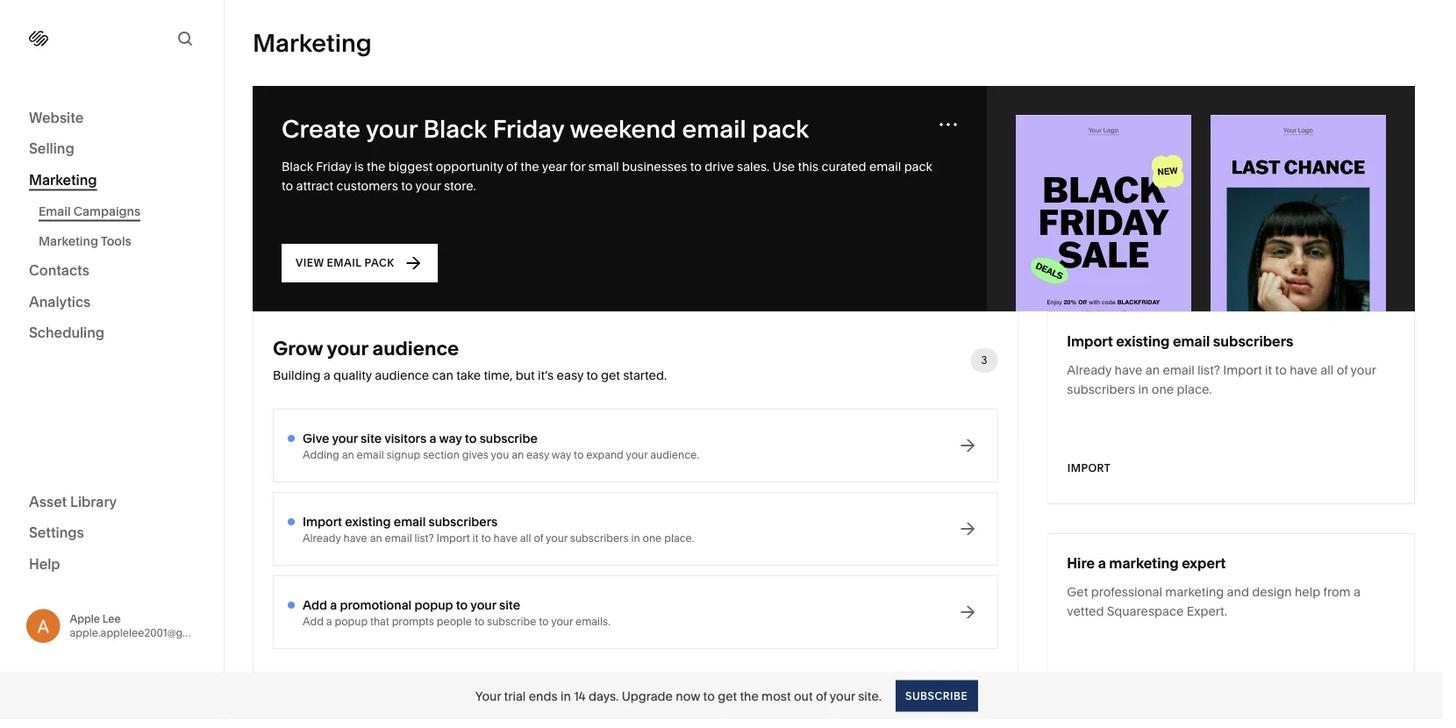 Task type: vqa. For each thing, say whether or not it's contained in the screenshot.
the Events Showcase upcoming events
no



Task type: locate. For each thing, give the bounding box(es) containing it.
apple lee apple.applelee2001@gmail.com
[[70, 613, 228, 639]]

get
[[718, 689, 737, 704]]

settings
[[29, 524, 84, 541]]

in
[[561, 689, 571, 704]]

to
[[703, 689, 715, 704]]

your trial ends in 14 days. upgrade now to get the most out of your site.
[[475, 689, 882, 704]]

analytics
[[29, 293, 91, 310]]

subscribe
[[905, 690, 968, 702]]

trial
[[504, 689, 526, 704]]

out
[[794, 689, 813, 704]]

1 vertical spatial marketing
[[39, 233, 98, 248]]

tools
[[101, 233, 131, 248]]

asset library link
[[29, 492, 195, 513]]

asset library
[[29, 493, 117, 510]]

selling
[[29, 140, 74, 157]]

scheduling link
[[29, 323, 195, 344]]

marketing for marketing
[[29, 171, 97, 188]]

settings link
[[29, 523, 195, 544]]

asset
[[29, 493, 67, 510]]

help
[[29, 555, 60, 573]]

marketing up 'contacts'
[[39, 233, 98, 248]]

marketing
[[29, 171, 97, 188], [39, 233, 98, 248]]

ends
[[529, 689, 558, 704]]

marketing for marketing tools
[[39, 233, 98, 248]]

website
[[29, 109, 84, 126]]

0 vertical spatial marketing
[[29, 171, 97, 188]]

upgrade
[[622, 689, 673, 704]]

of
[[816, 689, 827, 704]]

site.
[[858, 689, 882, 704]]

selling link
[[29, 139, 195, 160]]

scheduling
[[29, 324, 105, 341]]

campaigns
[[74, 204, 140, 218]]

subscribe button
[[896, 680, 978, 712]]

marketing up email
[[29, 171, 97, 188]]



Task type: describe. For each thing, give the bounding box(es) containing it.
the
[[740, 689, 759, 704]]

marketing link
[[29, 170, 195, 191]]

contacts link
[[29, 261, 195, 282]]

email
[[39, 204, 71, 218]]

library
[[70, 493, 117, 510]]

days.
[[589, 689, 619, 704]]

lee
[[102, 613, 121, 625]]

marketing tools link
[[39, 226, 204, 256]]

contacts
[[29, 262, 89, 279]]

14
[[574, 689, 586, 704]]

marketing tools
[[39, 233, 131, 248]]

email campaigns
[[39, 204, 140, 218]]

apple
[[70, 613, 100, 625]]

most
[[762, 689, 791, 704]]

analytics link
[[29, 292, 195, 313]]

your
[[830, 689, 855, 704]]

apple.applelee2001@gmail.com
[[70, 627, 228, 639]]

help link
[[29, 555, 60, 574]]

email campaigns link
[[39, 196, 204, 226]]

your
[[475, 689, 501, 704]]

now
[[676, 689, 700, 704]]

website link
[[29, 108, 195, 129]]



